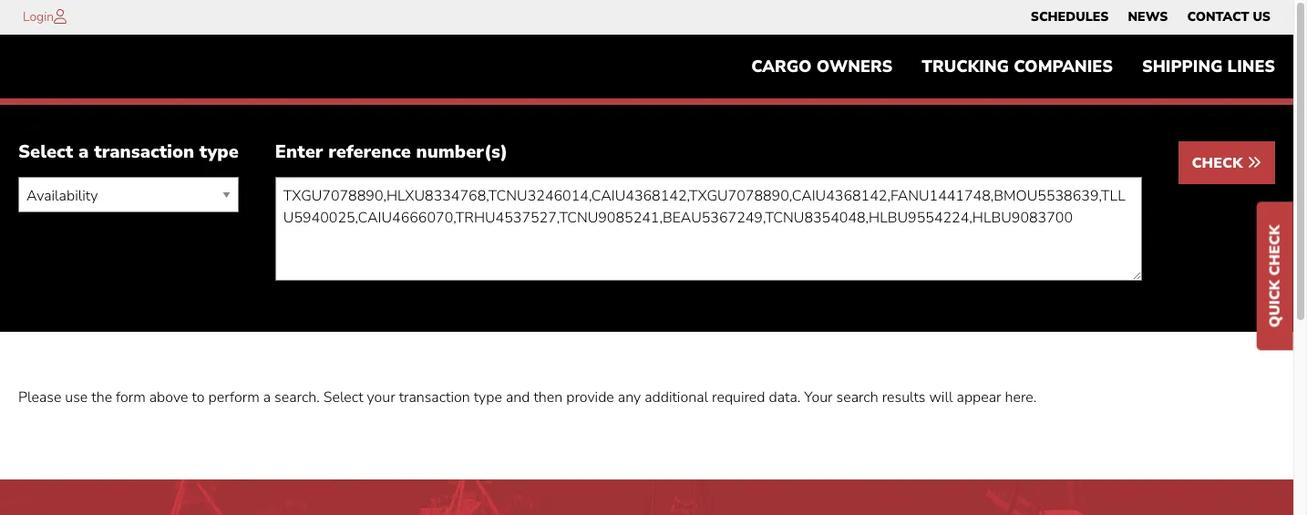 Task type: vqa. For each thing, say whether or not it's contained in the screenshot.
SHIPPING
yes



Task type: describe. For each thing, give the bounding box(es) containing it.
select a transaction type
[[18, 140, 239, 164]]

0 horizontal spatial a
[[78, 140, 89, 164]]

shipping lines link
[[1128, 48, 1290, 85]]

results
[[882, 388, 926, 408]]

your
[[367, 388, 395, 408]]

user image
[[54, 9, 67, 24]]

quick
[[1266, 280, 1286, 327]]

cargo owners link
[[737, 48, 908, 85]]

us
[[1253, 8, 1271, 26]]

enter
[[275, 140, 323, 164]]

lines
[[1228, 56, 1276, 78]]

number(s)
[[416, 140, 508, 164]]

quick check
[[1266, 224, 1286, 327]]

1 horizontal spatial transaction
[[399, 388, 470, 408]]

contact
[[1188, 8, 1250, 26]]

please use the form above to perform a search. select your transaction type and then provide any additional required data. your search results will appear here.
[[18, 388, 1037, 408]]

shipping lines
[[1143, 56, 1276, 78]]

login
[[23, 8, 54, 26]]

enter reference number(s)
[[275, 140, 508, 164]]

data.
[[769, 388, 801, 408]]

contact us link
[[1188, 5, 1271, 30]]

1 horizontal spatial a
[[263, 388, 271, 408]]

schedules
[[1031, 8, 1109, 26]]

check inside check "button"
[[1192, 154, 1248, 174]]

menu bar containing schedules
[[1022, 5, 1281, 30]]

check inside quick check 'link'
[[1266, 224, 1286, 275]]

please
[[18, 388, 61, 408]]

news link
[[1128, 5, 1169, 30]]

cargo
[[752, 56, 812, 78]]

login link
[[23, 8, 54, 26]]

use
[[65, 388, 88, 408]]

and
[[506, 388, 530, 408]]



Task type: locate. For each thing, give the bounding box(es) containing it.
schedules link
[[1031, 5, 1109, 30]]

above
[[149, 388, 188, 408]]

0 vertical spatial transaction
[[94, 140, 194, 164]]

trucking
[[922, 56, 1010, 78]]

transaction
[[94, 140, 194, 164], [399, 388, 470, 408]]

0 vertical spatial select
[[18, 140, 73, 164]]

search.
[[275, 388, 320, 408]]

0 vertical spatial a
[[78, 140, 89, 164]]

0 horizontal spatial type
[[200, 140, 239, 164]]

additional
[[645, 388, 709, 408]]

quick check link
[[1258, 202, 1294, 350]]

here.
[[1005, 388, 1037, 408]]

to
[[192, 388, 205, 408]]

menu bar containing cargo owners
[[737, 48, 1290, 85]]

1 vertical spatial type
[[474, 388, 502, 408]]

1 vertical spatial menu bar
[[737, 48, 1290, 85]]

0 horizontal spatial check
[[1192, 154, 1248, 174]]

cargo owners
[[752, 56, 893, 78]]

select
[[18, 140, 73, 164], [323, 388, 363, 408]]

trucking companies
[[922, 56, 1113, 78]]

type
[[200, 140, 239, 164], [474, 388, 502, 408]]

required
[[712, 388, 766, 408]]

0 vertical spatial menu bar
[[1022, 5, 1281, 30]]

any
[[618, 388, 641, 408]]

0 horizontal spatial select
[[18, 140, 73, 164]]

1 horizontal spatial select
[[323, 388, 363, 408]]

appear
[[957, 388, 1002, 408]]

news
[[1128, 8, 1169, 26]]

then
[[534, 388, 563, 408]]

check button
[[1179, 142, 1276, 185]]

1 vertical spatial check
[[1266, 224, 1286, 275]]

owners
[[817, 56, 893, 78]]

1 vertical spatial transaction
[[399, 388, 470, 408]]

shipping
[[1143, 56, 1223, 78]]

type left enter
[[200, 140, 239, 164]]

type left the and
[[474, 388, 502, 408]]

search
[[837, 388, 879, 408]]

companies
[[1014, 56, 1113, 78]]

footer
[[0, 480, 1294, 515]]

menu bar up shipping
[[1022, 5, 1281, 30]]

1 horizontal spatial type
[[474, 388, 502, 408]]

reference
[[328, 140, 411, 164]]

check
[[1192, 154, 1248, 174], [1266, 224, 1286, 275]]

1 vertical spatial a
[[263, 388, 271, 408]]

1 horizontal spatial check
[[1266, 224, 1286, 275]]

1 vertical spatial select
[[323, 388, 363, 408]]

0 vertical spatial check
[[1192, 154, 1248, 174]]

the
[[91, 388, 112, 408]]

Enter reference number(s) text field
[[275, 177, 1142, 281]]

a
[[78, 140, 89, 164], [263, 388, 271, 408]]

0 horizontal spatial transaction
[[94, 140, 194, 164]]

angle double right image
[[1248, 155, 1262, 170]]

your
[[805, 388, 833, 408]]

form
[[116, 388, 146, 408]]

perform
[[208, 388, 260, 408]]

contact us
[[1188, 8, 1271, 26]]

menu bar
[[1022, 5, 1281, 30], [737, 48, 1290, 85]]

provide
[[566, 388, 614, 408]]

0 vertical spatial type
[[200, 140, 239, 164]]

trucking companies link
[[908, 48, 1128, 85]]

menu bar down schedules link
[[737, 48, 1290, 85]]

will
[[930, 388, 953, 408]]



